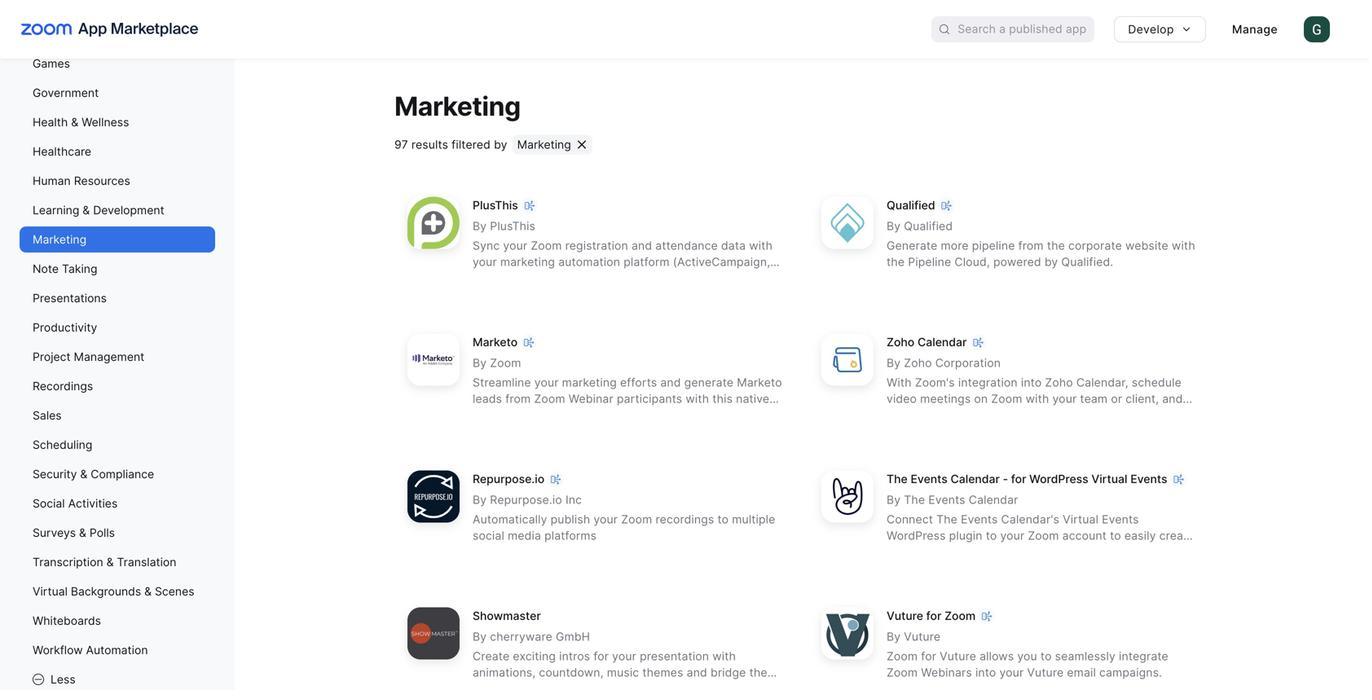 Task type: vqa. For each thing, say whether or not it's contained in the screenshot.


Task type: locate. For each thing, give the bounding box(es) containing it.
scheduling
[[33, 438, 92, 452]]

marketing down learning
[[33, 233, 87, 247]]

account
[[1063, 529, 1107, 543]]

wordpress up calendar's
[[1030, 472, 1089, 486]]

2 vertical spatial marketing
[[33, 233, 87, 247]]

1 vertical spatial or
[[1111, 392, 1122, 406]]

2 vertical spatial calendar
[[969, 493, 1018, 507]]

1 horizontal spatial marketing
[[562, 376, 617, 389]]

integrate
[[1119, 649, 1169, 663]]

1 vertical spatial meetings
[[921, 545, 972, 559]]

1 vertical spatial repurpose.io
[[490, 493, 562, 507]]

0 vertical spatial into
[[1021, 376, 1042, 389]]

the events calendar - for wordpress virtual events
[[887, 472, 1167, 486]]

calendar inside by the events calendar connect the events calendar's virtual events wordpress plugin to your zoom account to easily create zoom meetings and webinars from wordpress.
[[969, 493, 1018, 507]]

time
[[516, 682, 540, 690]]

whiteboards link
[[20, 608, 215, 634]]

0 vertical spatial meetings
[[920, 392, 971, 406]]

and down plugin
[[975, 545, 996, 559]]

with up bridge at the right of the page
[[713, 649, 736, 663]]

create
[[1159, 529, 1194, 543]]

your inside by the events calendar connect the events calendar's virtual events wordpress plugin to your zoom account to easily create zoom meetings and webinars from wordpress.
[[1000, 529, 1025, 543]]

human resources link
[[20, 168, 215, 194]]

your up calendar.
[[1053, 392, 1077, 406]]

1 vertical spatial by
[[1045, 255, 1058, 269]]

and up the manner.
[[687, 666, 707, 680]]

1 vertical spatial marketo
[[737, 376, 782, 389]]

1 horizontal spatial wordpress
[[1030, 472, 1089, 486]]

by right filtered
[[494, 138, 507, 151]]

& for security
[[80, 467, 87, 481]]

by inside by the events calendar connect the events calendar's virtual events wordpress plugin to your zoom account to easily create zoom meetings and webinars from wordpress.
[[887, 493, 901, 507]]

the up qualified. on the top right of page
[[1047, 239, 1065, 253]]

-
[[1003, 472, 1008, 486]]

repurpose.io inside by repurpose.io inc automatically publish your zoom recordings to multiple social media platforms
[[490, 493, 562, 507]]

with
[[749, 239, 773, 253], [1172, 239, 1195, 253], [686, 392, 709, 406], [1026, 392, 1049, 406], [713, 649, 736, 663]]

marketing right filtered
[[517, 138, 571, 151]]

automation
[[558, 255, 620, 269]]

surveys & polls
[[33, 526, 115, 540]]

0 vertical spatial marketing
[[500, 255, 555, 269]]

2 vertical spatial marketo
[[473, 408, 518, 422]]

0 vertical spatial the
[[887, 472, 908, 486]]

wordpress.
[[1081, 545, 1143, 559]]

webinar
[[569, 392, 614, 406]]

marketing inside by plusthis sync your zoom registration and attendance data with your marketing automation platform (activecampaign, drip, hubspot, infusionsoft, or ontraport).
[[500, 255, 555, 269]]

human
[[33, 174, 71, 188]]

wellness
[[82, 115, 129, 129]]

& right security
[[80, 467, 87, 481]]

& inside 'link'
[[79, 526, 86, 540]]

marketing up hubspot, at the top of page
[[500, 255, 555, 269]]

pipeline
[[972, 239, 1015, 253]]

1 vertical spatial marketing
[[562, 376, 617, 389]]

government link
[[20, 80, 215, 106]]

& up virtual backgrounds & scenes
[[106, 555, 114, 569]]

results
[[411, 138, 448, 151]]

or down platform
[[629, 271, 640, 285]]

virtual inside by the events calendar connect the events calendar's virtual events wordpress plugin to your zoom account to easily create zoom meetings and webinars from wordpress.
[[1063, 513, 1099, 526]]

manage button
[[1219, 16, 1291, 42]]

1 vertical spatial virtual
[[1063, 513, 1099, 526]]

the
[[887, 472, 908, 486], [904, 493, 925, 507], [937, 513, 958, 526]]

health
[[33, 115, 68, 129]]

zoho up calendar.
[[1045, 376, 1073, 389]]

& down human resources
[[83, 203, 90, 217]]

with inside 'by zoho corporation with zoom's integration into zoho calendar, schedule video meetings on zoom with your team or client, and launch them right from zoho calendar.'
[[1026, 392, 1049, 406]]

calendar left the -
[[951, 472, 1000, 486]]

or inside by plusthis sync your zoom registration and attendance data with your marketing automation platform (activecampaign, drip, hubspot, infusionsoft, or ontraport).
[[629, 271, 640, 285]]

by inside 'by zoho corporation with zoom's integration into zoho calendar, schedule video meetings on zoom with your team or client, and launch them right from zoho calendar.'
[[887, 356, 901, 370]]

transcription & translation link
[[20, 549, 215, 575]]

& for learning
[[83, 203, 90, 217]]

1 vertical spatial qualified
[[904, 219, 953, 233]]

participants
[[617, 392, 682, 406]]

search a published app element
[[932, 16, 1095, 42]]

your up music
[[612, 649, 637, 663]]

1 horizontal spatial into
[[1021, 376, 1042, 389]]

by inside by plusthis sync your zoom registration and attendance data with your marketing automation platform (activecampaign, drip, hubspot, infusionsoft, or ontraport).
[[473, 219, 487, 233]]

by inside by repurpose.io inc automatically publish your zoom recordings to multiple social media platforms
[[473, 493, 487, 507]]

your right publish
[[594, 513, 618, 526]]

presentation
[[640, 649, 709, 663]]

0 vertical spatial virtual
[[1092, 472, 1128, 486]]

recordings
[[33, 379, 93, 393]]

the right bridge at the right of the page
[[749, 666, 768, 680]]

social activities link
[[20, 491, 215, 517]]

allows
[[980, 649, 1014, 663]]

zoom down calendar's
[[1028, 529, 1059, 543]]

campaigns.
[[1100, 666, 1162, 680]]

by for by plusthis sync your zoom registration and attendance data with your marketing automation platform (activecampaign, drip, hubspot, infusionsoft, or ontraport).
[[473, 219, 487, 233]]

0 vertical spatial by
[[494, 138, 507, 151]]

platform
[[624, 255, 670, 269]]

by up connect
[[887, 493, 901, 507]]

workflow automation
[[33, 643, 148, 657]]

with up calendar.
[[1026, 392, 1049, 406]]

for inside showmaster by cherryware gmbh create exciting intros for your presentation with animations, countdown, music themes and bridge the waiting time in a very impressive manner.
[[594, 649, 609, 663]]

zoho down the zoho calendar on the right of the page
[[904, 356, 932, 370]]

resources
[[74, 174, 130, 188]]

your up integration.
[[534, 376, 559, 389]]

calendar's
[[1001, 513, 1060, 526]]

& for surveys
[[79, 526, 86, 540]]

by inside the by qualified generate more pipeline from the corporate website with the pipeline cloud, powered by qualified.
[[887, 219, 901, 233]]

health & wellness
[[33, 115, 129, 129]]

97 results filtered by
[[394, 138, 507, 151]]

marketing for marketing link
[[33, 233, 87, 247]]

1 vertical spatial wordpress
[[887, 529, 946, 543]]

marketo up streamline
[[473, 335, 518, 349]]

animations,
[[473, 666, 536, 680]]

by for by qualified generate more pipeline from the corporate website with the pipeline cloud, powered by qualified.
[[887, 219, 901, 233]]

by for by the events calendar connect the events calendar's virtual events wordpress plugin to your zoom account to easily create zoom meetings and webinars from wordpress.
[[887, 493, 901, 507]]

zoom up hubspot, at the top of page
[[531, 239, 562, 253]]

zoom left webinars
[[887, 666, 918, 680]]

by zoho corporation with zoom's integration into zoho calendar, schedule video meetings on zoom with your team or client, and launch them right from zoho calendar.
[[887, 356, 1183, 422]]

your inside showmaster by cherryware gmbh create exciting intros for your presentation with animations, countdown, music themes and bridge the waiting time in a very impressive manner.
[[612, 649, 637, 663]]

with right data
[[749, 239, 773, 253]]

2 horizontal spatial the
[[1047, 239, 1065, 253]]

to right you in the right bottom of the page
[[1041, 649, 1052, 663]]

your up "webinars"
[[1000, 529, 1025, 543]]

into right integration
[[1021, 376, 1042, 389]]

or
[[629, 271, 640, 285], [1111, 392, 1122, 406]]

by up automatically
[[473, 493, 487, 507]]

1 vertical spatial calendar
[[951, 472, 1000, 486]]

with right website
[[1172, 239, 1195, 253]]

marketing up webinar
[[562, 376, 617, 389]]

by inside by vuture zoom for vuture allows you to seamlessly integrate zoom webinars into your vuture email campaigns.
[[887, 630, 901, 644]]

healthcare
[[33, 145, 91, 159]]

0 horizontal spatial wordpress
[[887, 529, 946, 543]]

1 horizontal spatial the
[[887, 255, 905, 269]]

calendar down the -
[[969, 493, 1018, 507]]

meetings down plugin
[[921, 545, 972, 559]]

zoom left recordings
[[621, 513, 652, 526]]

hubspot,
[[502, 271, 553, 285]]

automatically
[[473, 513, 547, 526]]

1 vertical spatial the
[[887, 255, 905, 269]]

0 horizontal spatial or
[[629, 271, 640, 285]]

marketo up native
[[737, 376, 782, 389]]

from inside the by qualified generate more pipeline from the corporate website with the pipeline cloud, powered by qualified.
[[1018, 239, 1044, 253]]

0 horizontal spatial into
[[976, 666, 996, 680]]

social activities
[[33, 497, 118, 511]]

translation
[[117, 555, 176, 569]]

your down allows
[[1000, 666, 1024, 680]]

virtual backgrounds & scenes
[[33, 585, 194, 599]]

zoom inside by repurpose.io inc automatically publish your zoom recordings to multiple social media platforms
[[621, 513, 652, 526]]

0 vertical spatial or
[[629, 271, 640, 285]]

note taking
[[33, 262, 97, 276]]

from down streamline
[[505, 392, 531, 406]]

by up generate
[[887, 219, 901, 233]]

from down on
[[987, 408, 1012, 422]]

into down allows
[[976, 666, 996, 680]]

plusthis
[[473, 198, 518, 212], [490, 219, 535, 233]]

to up the wordpress.
[[1110, 529, 1121, 543]]

workflow automation link
[[20, 637, 215, 663]]

&
[[71, 115, 78, 129], [83, 203, 90, 217], [80, 467, 87, 481], [79, 526, 86, 540], [106, 555, 114, 569], [144, 585, 152, 599]]

by up sync
[[473, 219, 487, 233]]

recordings
[[656, 513, 714, 526]]

& left polls
[[79, 526, 86, 540]]

cloud,
[[955, 255, 990, 269]]

97
[[394, 138, 408, 151]]

2 vertical spatial the
[[749, 666, 768, 680]]

to left multiple
[[718, 513, 729, 526]]

1 horizontal spatial by
[[1045, 255, 1058, 269]]

from inside by zoom streamline your marketing efforts and generate marketo leads from zoom webinar participants with this native marketo integration.
[[505, 392, 531, 406]]

by right 'powered'
[[1045, 255, 1058, 269]]

efforts
[[620, 376, 657, 389]]

by for by repurpose.io inc automatically publish your zoom recordings to multiple social media platforms
[[473, 493, 487, 507]]

security
[[33, 467, 77, 481]]

corporate
[[1069, 239, 1122, 253]]

sales link
[[20, 403, 215, 429]]

from up 'powered'
[[1018, 239, 1044, 253]]

project management
[[33, 350, 144, 364]]

and inside by plusthis sync your zoom registration and attendance data with your marketing automation platform (activecampaign, drip, hubspot, infusionsoft, or ontraport).
[[632, 239, 652, 253]]

and down schedule
[[1162, 392, 1183, 406]]

calendar.
[[1047, 408, 1099, 422]]

your inside by zoom streamline your marketing efforts and generate marketo leads from zoom webinar participants with this native marketo integration.
[[534, 376, 559, 389]]

by down the vuture for zoom at the bottom of the page
[[887, 630, 901, 644]]

0 vertical spatial repurpose.io
[[473, 472, 545, 486]]

marketing inside button
[[517, 138, 571, 151]]

the inside showmaster by cherryware gmbh create exciting intros for your presentation with animations, countdown, music themes and bridge the waiting time in a very impressive manner.
[[749, 666, 768, 680]]

0 horizontal spatial the
[[749, 666, 768, 680]]

0 horizontal spatial by
[[494, 138, 507, 151]]

the down generate
[[887, 255, 905, 269]]

zoho up with
[[887, 335, 915, 349]]

meetings up them
[[920, 392, 971, 406]]

multiple
[[732, 513, 775, 526]]

pipeline
[[908, 255, 951, 269]]

by up with
[[887, 356, 901, 370]]

events
[[911, 472, 948, 486], [1131, 472, 1167, 486], [929, 493, 966, 507], [961, 513, 998, 526], [1102, 513, 1139, 526]]

by up streamline
[[473, 356, 487, 370]]

and up platform
[[632, 239, 652, 253]]

& right health
[[71, 115, 78, 129]]

bridge
[[711, 666, 746, 680]]

with down generate
[[686, 392, 709, 406]]

note
[[33, 262, 59, 276]]

sync
[[473, 239, 500, 253]]

development
[[93, 203, 164, 217]]

by for by zoom streamline your marketing efforts and generate marketo leads from zoom webinar participants with this native marketo integration.
[[473, 356, 487, 370]]

by inside by zoom streamline your marketing efforts and generate marketo leads from zoom webinar participants with this native marketo integration.
[[473, 356, 487, 370]]

plusthis inside by plusthis sync your zoom registration and attendance data with your marketing automation platform (activecampaign, drip, hubspot, infusionsoft, or ontraport).
[[490, 219, 535, 233]]

0 horizontal spatial marketing
[[500, 255, 555, 269]]

zoom down integration
[[991, 392, 1022, 406]]

schedule
[[1132, 376, 1182, 389]]

or inside 'by zoho corporation with zoom's integration into zoho calendar, schedule video meetings on zoom with your team or client, and launch them right from zoho calendar.'
[[1111, 392, 1122, 406]]

and up participants at bottom left
[[660, 376, 681, 389]]

calendar up the corporation
[[918, 335, 967, 349]]

management
[[74, 350, 144, 364]]

your inside by repurpose.io inc automatically publish your zoom recordings to multiple social media platforms
[[594, 513, 618, 526]]

to inside by vuture zoom for vuture allows you to seamlessly integrate zoom webinars into your vuture email campaigns.
[[1041, 649, 1052, 663]]

for
[[1011, 472, 1026, 486], [926, 609, 942, 623], [594, 649, 609, 663], [921, 649, 937, 663]]

& for health
[[71, 115, 78, 129]]

recordings link
[[20, 373, 215, 399]]

team
[[1080, 392, 1108, 406]]

1 vertical spatial marketing
[[517, 138, 571, 151]]

1 vertical spatial into
[[976, 666, 996, 680]]

video
[[887, 392, 917, 406]]

zoom down connect
[[887, 545, 918, 559]]

marketing up 97 results filtered by
[[394, 90, 521, 122]]

marketo down leads
[[473, 408, 518, 422]]

from down account at the right bottom
[[1052, 545, 1078, 559]]

1 horizontal spatial or
[[1111, 392, 1122, 406]]

by up create on the bottom of the page
[[473, 630, 487, 644]]

them
[[926, 408, 954, 422]]

email
[[1067, 666, 1096, 680]]

wordpress down connect
[[887, 529, 946, 543]]

banner
[[0, 0, 1369, 59]]

on
[[974, 392, 988, 406]]

2 vertical spatial virtual
[[33, 585, 68, 599]]

or down calendar,
[[1111, 392, 1122, 406]]

calendar
[[918, 335, 967, 349], [951, 472, 1000, 486], [969, 493, 1018, 507]]

marketing for marketing button
[[517, 138, 571, 151]]

by
[[494, 138, 507, 151], [1045, 255, 1058, 269]]

marketo
[[473, 335, 518, 349], [737, 376, 782, 389], [473, 408, 518, 422]]

1 vertical spatial plusthis
[[490, 219, 535, 233]]



Task type: describe. For each thing, give the bounding box(es) containing it.
from inside 'by zoho corporation with zoom's integration into zoho calendar, schedule video meetings on zoom with your team or client, and launch them right from zoho calendar.'
[[987, 408, 1012, 422]]

security & compliance link
[[20, 461, 215, 487]]

learning & development link
[[20, 197, 215, 223]]

Search text field
[[958, 17, 1095, 41]]

by the events calendar connect the events calendar's virtual events wordpress plugin to your zoom account to easily create zoom meetings and webinars from wordpress.
[[887, 493, 1194, 559]]

by inside the by qualified generate more pipeline from the corporate website with the pipeline cloud, powered by qualified.
[[1045, 255, 1058, 269]]

from inside by the events calendar connect the events calendar's virtual events wordpress plugin to your zoom account to easily create zoom meetings and webinars from wordpress.
[[1052, 545, 1078, 559]]

infusionsoft,
[[557, 271, 625, 285]]

publish
[[551, 513, 590, 526]]

& left scenes
[[144, 585, 152, 599]]

backgrounds
[[71, 585, 141, 599]]

generate
[[887, 239, 938, 253]]

0 vertical spatial qualified
[[887, 198, 935, 212]]

drip,
[[473, 271, 499, 285]]

and inside showmaster by cherryware gmbh create exciting intros for your presentation with animations, countdown, music themes and bridge the waiting time in a very impressive manner.
[[687, 666, 707, 680]]

with inside the by qualified generate more pipeline from the corporate website with the pipeline cloud, powered by qualified.
[[1172, 239, 1195, 253]]

zoom's
[[915, 376, 955, 389]]

develop button
[[1114, 16, 1206, 42]]

by for by zoho corporation with zoom's integration into zoho calendar, schedule video meetings on zoom with your team or client, and launch them right from zoho calendar.
[[887, 356, 901, 370]]

generate
[[684, 376, 734, 389]]

by qualified generate more pipeline from the corporate website with the pipeline cloud, powered by qualified.
[[887, 219, 1195, 269]]

zoom inside by plusthis sync your zoom registration and attendance data with your marketing automation platform (activecampaign, drip, hubspot, infusionsoft, or ontraport).
[[531, 239, 562, 253]]

surveys & polls link
[[20, 520, 215, 546]]

by inside showmaster by cherryware gmbh create exciting intros for your presentation with animations, countdown, music themes and bridge the waiting time in a very impressive manner.
[[473, 630, 487, 644]]

0 vertical spatial marketo
[[473, 335, 518, 349]]

client,
[[1126, 392, 1159, 406]]

sales
[[33, 409, 62, 423]]

leads
[[473, 392, 502, 406]]

zoom up webinars
[[945, 609, 976, 623]]

to inside by repurpose.io inc automatically publish your zoom recordings to multiple social media platforms
[[718, 513, 729, 526]]

gmbh
[[556, 630, 590, 644]]

zoho calendar
[[887, 335, 967, 349]]

qualified inside the by qualified generate more pipeline from the corporate website with the pipeline cloud, powered by qualified.
[[904, 219, 953, 233]]

your up drip,
[[473, 255, 497, 269]]

meetings inside by the events calendar connect the events calendar's virtual events wordpress plugin to your zoom account to easily create zoom meetings and webinars from wordpress.
[[921, 545, 972, 559]]

manner.
[[656, 682, 699, 690]]

compliance
[[91, 467, 154, 481]]

by vuture zoom for vuture allows you to seamlessly integrate zoom webinars into your vuture email campaigns.
[[887, 630, 1169, 680]]

vuture for zoom
[[887, 609, 976, 623]]

zoho left calendar.
[[1015, 408, 1043, 422]]

create
[[473, 649, 510, 663]]

presentations link
[[20, 285, 215, 311]]

activities
[[68, 497, 118, 511]]

1 vertical spatial the
[[904, 493, 925, 507]]

0 vertical spatial the
[[1047, 239, 1065, 253]]

and inside by the events calendar connect the events calendar's virtual events wordpress plugin to your zoom account to easily create zoom meetings and webinars from wordpress.
[[975, 545, 996, 559]]

showmaster
[[473, 609, 541, 623]]

zoom down the vuture for zoom at the bottom of the page
[[887, 649, 918, 663]]

you
[[1017, 649, 1037, 663]]

0 vertical spatial calendar
[[918, 335, 967, 349]]

in
[[543, 682, 553, 690]]

for inside by vuture zoom for vuture allows you to seamlessly integrate zoom webinars into your vuture email campaigns.
[[921, 649, 937, 663]]

by repurpose.io inc automatically publish your zoom recordings to multiple social media platforms
[[473, 493, 775, 543]]

security & compliance
[[33, 467, 154, 481]]

by zoom streamline your marketing efforts and generate marketo leads from zoom webinar participants with this native marketo integration.
[[473, 356, 782, 422]]

manage
[[1232, 22, 1278, 36]]

your inside by vuture zoom for vuture allows you to seamlessly integrate zoom webinars into your vuture email campaigns.
[[1000, 666, 1024, 680]]

with inside by zoom streamline your marketing efforts and generate marketo leads from zoom webinar participants with this native marketo integration.
[[686, 392, 709, 406]]

showmaster by cherryware gmbh create exciting intros for your presentation with animations, countdown, music themes and bridge the waiting time in a very impressive manner.
[[473, 609, 768, 690]]

filtered
[[452, 138, 491, 151]]

marketing inside by zoom streamline your marketing efforts and generate marketo leads from zoom webinar participants with this native marketo integration.
[[562, 376, 617, 389]]

polls
[[90, 526, 115, 540]]

themes
[[643, 666, 683, 680]]

attendance
[[656, 239, 718, 253]]

with
[[887, 376, 912, 389]]

marketing button
[[512, 135, 592, 154]]

0 vertical spatial marketing
[[394, 90, 521, 122]]

marketing link
[[20, 227, 215, 253]]

powered
[[993, 255, 1041, 269]]

zoom up streamline
[[490, 356, 521, 370]]

social
[[473, 529, 504, 543]]

impressive
[[593, 682, 652, 690]]

0 vertical spatial plusthis
[[473, 198, 518, 212]]

human resources
[[33, 174, 130, 188]]

launch
[[887, 408, 923, 422]]

whiteboards
[[33, 614, 101, 628]]

inc
[[566, 493, 582, 507]]

exciting
[[513, 649, 556, 663]]

virtual backgrounds & scenes link
[[20, 579, 215, 605]]

taking
[[62, 262, 97, 276]]

waiting
[[473, 682, 512, 690]]

very
[[566, 682, 590, 690]]

0 vertical spatial wordpress
[[1030, 472, 1089, 486]]

right
[[958, 408, 983, 422]]

project management link
[[20, 344, 215, 370]]

your inside 'by zoho corporation with zoom's integration into zoho calendar, schedule video meetings on zoom with your team or client, and launch them right from zoho calendar.'
[[1053, 392, 1077, 406]]

& for transcription
[[106, 555, 114, 569]]

wordpress inside by the events calendar connect the events calendar's virtual events wordpress plugin to your zoom account to easily create zoom meetings and webinars from wordpress.
[[887, 529, 946, 543]]

social
[[33, 497, 65, 511]]

to right plugin
[[986, 529, 997, 543]]

your right sync
[[503, 239, 528, 253]]

and inside by zoom streamline your marketing efforts and generate marketo leads from zoom webinar participants with this native marketo integration.
[[660, 376, 681, 389]]

music
[[607, 666, 639, 680]]

zoom up integration.
[[534, 392, 565, 406]]

this
[[713, 392, 733, 406]]

integration.
[[521, 408, 584, 422]]

healthcare link
[[20, 139, 215, 165]]

surveys
[[33, 526, 76, 540]]

note taking link
[[20, 256, 215, 282]]

a
[[556, 682, 563, 690]]

webinars
[[999, 545, 1049, 559]]

productivity
[[33, 321, 97, 335]]

website
[[1126, 239, 1169, 253]]

meetings inside 'by zoho corporation with zoom's integration into zoho calendar, schedule video meetings on zoom with your team or client, and launch them right from zoho calendar.'
[[920, 392, 971, 406]]

with inside showmaster by cherryware gmbh create exciting intros for your presentation with animations, countdown, music themes and bridge the waiting time in a very impressive manner.
[[713, 649, 736, 663]]

zoom inside 'by zoho corporation with zoom's integration into zoho calendar, schedule video meetings on zoom with your team or client, and launch them right from zoho calendar.'
[[991, 392, 1022, 406]]

into inside 'by zoho corporation with zoom's integration into zoho calendar, schedule video meetings on zoom with your team or client, and launch them right from zoho calendar.'
[[1021, 376, 1042, 389]]

into inside by vuture zoom for vuture allows you to seamlessly integrate zoom webinars into your vuture email campaigns.
[[976, 666, 996, 680]]

health & wellness link
[[20, 109, 215, 135]]

transcription & translation
[[33, 555, 176, 569]]

project
[[33, 350, 71, 364]]

and inside 'by zoho corporation with zoom's integration into zoho calendar, schedule video meetings on zoom with your team or client, and launch them right from zoho calendar.'
[[1162, 392, 1183, 406]]

with inside by plusthis sync your zoom registration and attendance data with your marketing automation platform (activecampaign, drip, hubspot, infusionsoft, or ontraport).
[[749, 239, 773, 253]]

learning
[[33, 203, 79, 217]]

games link
[[20, 51, 215, 77]]

cherryware
[[490, 630, 552, 644]]

by for by vuture zoom for vuture allows you to seamlessly integrate zoom webinars into your vuture email campaigns.
[[887, 630, 901, 644]]

banner containing develop
[[0, 0, 1369, 59]]

2 vertical spatial the
[[937, 513, 958, 526]]



